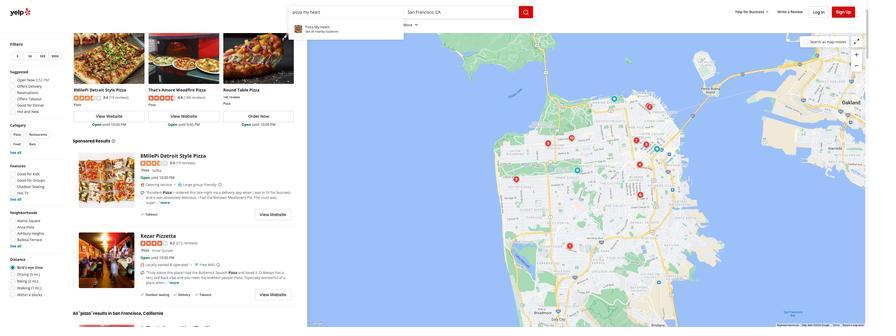 Task type: describe. For each thing, give the bounding box(es) containing it.
1 24 chevron down v2 image from the left
[[313, 22, 319, 28]]

golden boy pizza image
[[645, 102, 655, 112]]

pink onion image
[[635, 160, 645, 170]]

the pizza shop image
[[636, 190, 646, 200]]

1 horizontal spatial 16 checkmark v2 image
[[173, 293, 178, 297]]

google image
[[309, 321, 325, 327]]

16 speech v2 image
[[141, 271, 145, 275]]

8milepi detroit style pizza image
[[652, 144, 662, 154]]

previous image
[[81, 177, 87, 183]]

next image
[[126, 177, 132, 183]]

business categories element
[[288, 18, 856, 33]]

16 speech v2 image
[[141, 191, 145, 195]]

2 24 chevron down v2 image from the left
[[413, 22, 420, 28]]

previous image
[[81, 257, 87, 263]]

16 catering v2 image
[[141, 183, 145, 187]]

expand map image
[[854, 38, 860, 44]]

16 checkmark v2 image
[[141, 293, 145, 297]]

0 horizontal spatial 16 checkmark v2 image
[[141, 212, 145, 216]]

damn fine image
[[511, 174, 522, 184]]

square pie guys image
[[642, 140, 652, 150]]

16 info v2 image
[[111, 139, 115, 143]]

16 large group friendly v2 image
[[178, 183, 182, 187]]

kezar pizzetta image
[[573, 165, 583, 176]]

next image
[[126, 257, 132, 263]]

golden edge pizza image
[[543, 138, 553, 149]]

2 horizontal spatial 16 checkmark v2 image
[[195, 293, 199, 297]]



Task type: vqa. For each thing, say whether or not it's contained in the screenshot.
4.2 star rating image
yes



Task type: locate. For each thing, give the bounding box(es) containing it.
0 horizontal spatial 24 chevron down v2 image
[[313, 22, 319, 28]]

search image
[[523, 9, 529, 15]]

zoom out image
[[854, 63, 860, 69]]

24 chevron down v2 image
[[313, 22, 319, 28], [413, 22, 420, 28]]

4.6 star rating image
[[149, 95, 176, 101]]

round table pizza image
[[610, 94, 620, 104]]

None field
[[289, 6, 404, 18], [404, 6, 519, 18], [289, 6, 404, 18]]

16 free wifi v2 image
[[195, 263, 199, 267]]

16 checkmark v2 image
[[141, 212, 145, 216], [173, 293, 178, 297], [195, 293, 199, 297]]

1 vertical spatial 3.4 star rating image
[[141, 161, 168, 166]]

4.2 star rating image
[[141, 241, 168, 246]]

1 slideshow element from the top
[[79, 152, 134, 208]]

zoom in image
[[854, 51, 860, 58]]

tony's pizza napoletana image
[[644, 101, 654, 111]]

map region
[[292, 3, 870, 327]]

1 horizontal spatial 3.4 star rating image
[[141, 161, 168, 166]]

things to do, nail salons, plumbers text field
[[289, 6, 404, 18]]

outta sight pizza image
[[632, 135, 642, 145]]

none field address, neighborhood, city, state or zip
[[404, 6, 519, 18]]

group
[[852, 49, 863, 72], [9, 70, 63, 116], [9, 123, 63, 155], [9, 164, 63, 202], [9, 210, 63, 249]]

1 vertical spatial slideshow element
[[79, 233, 134, 288]]

option group
[[9, 257, 63, 299]]

0 vertical spatial slideshow element
[[79, 152, 134, 208]]

16 chevron down v2 image
[[766, 10, 770, 14]]

0 vertical spatial 3.4 star rating image
[[74, 95, 101, 101]]

that's amore woodfire pizza image
[[565, 241, 575, 251], [565, 241, 575, 251]]

giorgio's pizzeria image
[[567, 133, 577, 143]]

info icon image
[[218, 183, 222, 187], [218, 183, 222, 187], [216, 263, 220, 267], [216, 263, 220, 267]]

  text field
[[289, 6, 404, 18]]

address, neighborhood, city, state or zip text field
[[404, 6, 519, 18]]

16 locally owned v2 image
[[141, 263, 145, 267]]

slideshow element for 16 catering v2 "image"
[[79, 152, 134, 208]]

0 horizontal spatial 3.4 star rating image
[[74, 95, 101, 101]]

None search field
[[289, 6, 533, 18]]

slideshow element
[[79, 152, 134, 208], [79, 233, 134, 288]]

slideshow element for 16 locally owned v2 image
[[79, 233, 134, 288]]

3.4 star rating image
[[74, 95, 101, 101], [141, 161, 168, 166]]

1 horizontal spatial 24 chevron down v2 image
[[413, 22, 420, 28]]

2 slideshow element from the top
[[79, 233, 134, 288]]



